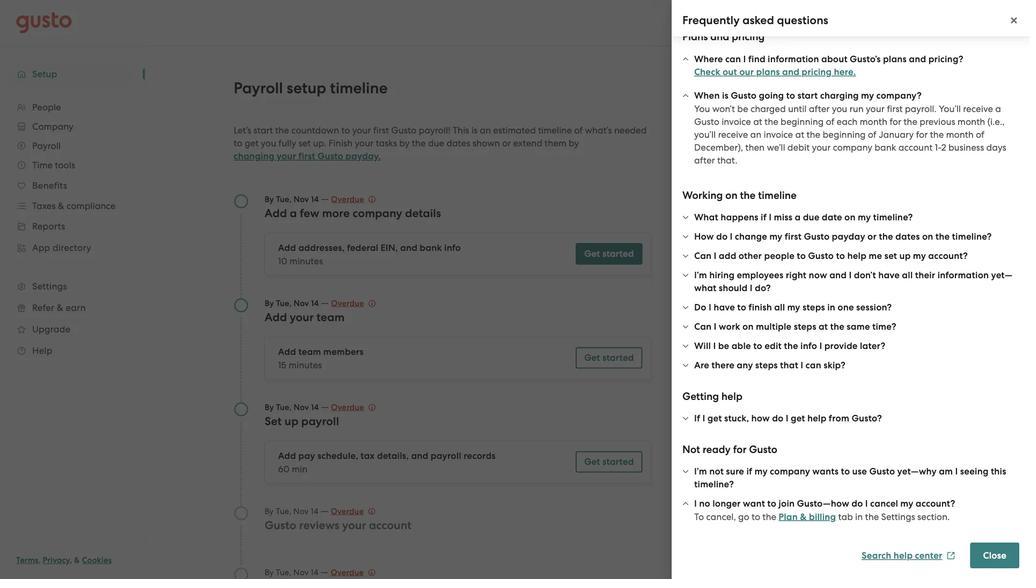 Task type: vqa. For each thing, say whether or not it's contained in the screenshot.
company within the I'M NOT SURE IF MY COMPANY WANTS TO USE GUSTO YET—WHY AM I SEEING THIS TIMELINE?
yes



Task type: describe. For each thing, give the bounding box(es) containing it.
section.
[[918, 512, 950, 523]]

reports link
[[11, 217, 134, 236]]

i right if
[[703, 413, 706, 424]]

not
[[683, 444, 701, 456]]

gusto up now
[[809, 251, 834, 262]]

stuck,
[[725, 413, 750, 424]]

working
[[683, 189, 723, 202]]

company inside you won't be charged until after you run your first payroll. you'll receive a gusto invoice at the beginning of each month for the previous month (i.e., you'll receive an invoice at the beginning of january for the month of december), then we'll debit your company bank account 1-2 business days after that.
[[833, 142, 873, 153]]

our inside frequently asked questions dialog
[[740, 67, 754, 78]]

and left the pricing?
[[910, 53, 927, 64]]

an inside you won't be charged until after you run your first payroll. you'll receive a gusto invoice at the beginning of each month for the previous month (i.e., you'll receive an invoice at the beginning of january for the month of december), then we'll debit your company bank account 1-2 business days after that.
[[751, 129, 762, 140]]

15
[[278, 360, 287, 371]]

where can i find information about gusto's plans and pricing?
[[695, 53, 964, 64]]

by tue, nov 14 — for your
[[265, 298, 331, 308]]

our inside download our handy checklist of everything you'll need to get set up for your first payroll.
[[823, 155, 837, 166]]

2 circle blank image from the top
[[234, 568, 249, 580]]

seeing
[[961, 467, 989, 478]]

1 horizontal spatial can
[[806, 360, 822, 371]]

minutes inside add addresses, federal ein, and bank info 10 minutes
[[290, 256, 323, 267]]

your inside let's start the countdown to your first gusto payroll! this is an estimated                     timeline of what's needed to get you fully set up.
[[352, 125, 371, 136]]

gusto inside i'm not sure if my company wants to use gusto yet—why am i seeing this timeline?
[[870, 467, 896, 478]]

0 vertical spatial information
[[768, 53, 820, 64]]

gusto inside let's start the countdown to your first gusto payroll! this is an estimated                     timeline of what's needed to get you fully set up.
[[392, 125, 417, 136]]

set
[[265, 415, 282, 428]]

add for add a few more company details
[[265, 207, 287, 220]]

payroll setup timeline
[[234, 79, 388, 97]]

to left finish
[[738, 302, 747, 313]]

frequently asked questions
[[683, 14, 829, 27]]

for inside download our handy checklist of everything you'll need to get set up for your first payroll.
[[790, 181, 802, 192]]

1 vertical spatial steps
[[794, 322, 817, 333]]

pay
[[299, 451, 315, 462]]

i left no
[[695, 499, 697, 510]]

overdue button for your
[[331, 505, 376, 518]]

5 overdue button from the top
[[331, 567, 376, 580]]

refer & earn
[[32, 303, 86, 314]]

1 vertical spatial at
[[796, 129, 805, 140]]

on right date at the right
[[845, 212, 856, 223]]

i left do?
[[750, 283, 753, 294]]

1 vertical spatial beginning
[[823, 129, 866, 140]]

14 for up
[[311, 403, 319, 413]]

0 vertical spatial payroll
[[301, 415, 339, 428]]

10
[[278, 256, 287, 267]]

add your team
[[265, 311, 345, 324]]

payroll inside add pay schedule, tax details, and payroll records 60 min
[[431, 451, 462, 462]]

up for my
[[900, 251, 911, 262]]

0 vertical spatial pricing
[[732, 31, 765, 43]]

settings inside to cancel, go to the plan & billing tab in the settings section.
[[882, 512, 916, 523]]

gusto up won't
[[731, 90, 757, 101]]

dates inside frequently asked questions dialog
[[896, 231, 921, 242]]

first inside download our handy checklist of everything you'll need to get set up for your first payroll.
[[825, 181, 841, 192]]

to up the right
[[797, 251, 806, 262]]

finish
[[329, 138, 353, 149]]

0 vertical spatial receive
[[964, 103, 994, 114]]

for down previous
[[917, 129, 928, 140]]

1 get started from the top
[[585, 249, 634, 260]]

1-
[[935, 142, 942, 153]]

there
[[712, 360, 735, 371]]

nov down reviews
[[294, 568, 309, 578]]

pricing?
[[929, 53, 964, 64]]

set for download our handy checklist of everything you'll need to get set up for your first payroll.
[[899, 168, 911, 179]]

overdue for your
[[331, 507, 364, 517]]

0 vertical spatial timeline?
[[874, 212, 914, 223]]

your right reviews
[[342, 519, 366, 533]]

setup
[[287, 79, 326, 97]]

account inside you won't be charged until after you run your first payroll. you'll receive a gusto invoice at the beginning of each month for the previous month (i.e., you'll receive an invoice at the beginning of january for the month of december), then we'll debit your company bank account 1-2 business days after that.
[[899, 142, 933, 153]]

payday.
[[346, 151, 381, 162]]

one
[[838, 302, 855, 313]]

due inside 'finish your tasks by the due dates shown or extend them by changing your first gusto payday.'
[[428, 138, 445, 149]]

plan
[[779, 512, 798, 523]]

i right the 'will'
[[714, 341, 716, 352]]

search help center link
[[862, 551, 956, 562]]

1 horizontal spatial &
[[74, 556, 80, 566]]

2 vertical spatial do
[[852, 499, 864, 510]]

i right that
[[801, 360, 804, 371]]

each
[[837, 116, 858, 127]]

0 horizontal spatial invoice
[[722, 116, 752, 127]]

january
[[879, 129, 914, 140]]

timeline inside let's start the countdown to your first gusto payroll! this is an estimated                     timeline of what's needed to get you fully set up.
[[538, 125, 572, 136]]

plans and pricing
[[683, 31, 765, 43]]

add
[[719, 251, 737, 262]]

the inside let's start the countdown to your first gusto payroll! this is an estimated                     timeline of what's needed to get you fully set up.
[[275, 125, 289, 136]]

i left add
[[714, 251, 717, 262]]

i left don't
[[850, 270, 852, 281]]

and up 'when is gusto going to start charging my company?'
[[783, 67, 800, 78]]

by for add a few more company details
[[265, 195, 274, 204]]

plan & billing link
[[779, 512, 837, 523]]

i'm hiring employees right now and i don't have all their information yet— what should i do?
[[695, 270, 1013, 294]]

1 get started button from the top
[[576, 243, 643, 265]]

what for what to have ready
[[777, 136, 803, 149]]

0 vertical spatial ready
[[844, 136, 872, 149]]

gusto inside you won't be charged until after you run your first payroll. you'll receive a gusto invoice at the beginning of each month for the previous month (i.e., you'll receive an invoice at the beginning of january for the month of december), then we'll debit your company bank account 1-2 business days after that.
[[695, 116, 720, 127]]

then
[[746, 142, 765, 153]]

& inside frequently asked questions dialog
[[801, 512, 807, 523]]

of inside let's start the countdown to your first gusto payroll! this is an estimated                     timeline of what's needed to get you fully set up.
[[575, 125, 583, 136]]

them
[[545, 138, 567, 149]]

addresses,
[[299, 243, 345, 254]]

0 horizontal spatial receive
[[719, 129, 749, 140]]

to down how do i change my first gusto payday or the dates on the timeline?
[[837, 251, 846, 262]]

1 vertical spatial checklist
[[837, 198, 874, 209]]

should
[[719, 283, 748, 294]]

i left cancel
[[866, 499, 869, 510]]

5 by tue, nov 14 — from the top
[[265, 567, 331, 578]]

be for won't
[[738, 103, 749, 114]]

2 vertical spatial steps
[[756, 360, 778, 371]]

start inside frequently asked questions dialog
[[798, 90, 818, 101]]

dates inside 'finish your tasks by the due dates shown or extend them by changing your first gusto payday.'
[[447, 138, 471, 149]]

first down miss
[[785, 231, 802, 242]]

cancel,
[[707, 512, 736, 523]]

my up their
[[914, 251, 927, 262]]

an inside let's start the countdown to your first gusto payroll! this is an estimated                     timeline of what's needed to get you fully set up.
[[480, 125, 491, 136]]

your right run
[[867, 103, 885, 114]]

gusto reviews your account
[[265, 519, 412, 533]]

1 by from the left
[[400, 138, 410, 149]]

5 14 from the top
[[311, 568, 319, 578]]

0 horizontal spatial account
[[369, 519, 412, 533]]

download checklist link
[[777, 198, 874, 209]]

overdue for payroll
[[331, 403, 364, 413]]

payroll
[[234, 79, 283, 97]]

my up payday
[[858, 212, 871, 223]]

on up their
[[923, 231, 934, 242]]

— down reviews
[[321, 567, 329, 578]]

when is gusto going to start charging my company?
[[695, 90, 922, 101]]

to inside download our handy checklist of everything you'll need to get set up for your first payroll.
[[872, 168, 880, 179]]

overdue button for payroll
[[331, 401, 376, 414]]

my up people
[[770, 231, 783, 242]]

hiring
[[710, 270, 735, 281]]

— for payroll
[[321, 402, 329, 413]]

i right do
[[709, 302, 712, 313]]

shown
[[473, 138, 500, 149]]

right
[[786, 270, 807, 281]]

set up payroll
[[265, 415, 339, 428]]

later?
[[861, 341, 886, 352]]

i left miss
[[769, 212, 772, 223]]

the inside 'finish your tasks by the due dates shown or extend them by changing your first gusto payday.'
[[412, 138, 426, 149]]

information inside i'm hiring employees right now and i don't have all their information yet— what should i do?
[[938, 270, 990, 281]]

what to have ready
[[777, 136, 872, 149]]

gusto down how
[[750, 444, 778, 456]]

gusto?
[[852, 413, 883, 424]]

getting help
[[683, 391, 743, 403]]

tue, for up
[[276, 403, 292, 413]]

0 horizontal spatial up
[[285, 415, 299, 428]]

1 started from the top
[[603, 249, 634, 260]]

settings inside list
[[32, 281, 67, 292]]

list containing benefits
[[0, 98, 145, 362]]

you'll inside you won't be charged until after you run your first payroll. you'll receive a gusto invoice at the beginning of each month for the previous month (i.e., you'll receive an invoice at the beginning of january for the month of december), then we'll debit your company bank account 1-2 business days after that.
[[695, 129, 716, 140]]

billing
[[810, 512, 837, 523]]

i left work
[[714, 322, 717, 333]]

0 vertical spatial steps
[[803, 302, 826, 313]]

i no longer want to join gusto—how do i cancel my account?
[[695, 499, 956, 510]]

settings link
[[11, 277, 134, 296]]

to inside i'm not sure if my company wants to use gusto yet—why am i seeing this timeline?
[[842, 467, 851, 478]]

i right how
[[786, 413, 789, 424]]

happens
[[721, 212, 759, 223]]

and down frequently
[[711, 31, 730, 43]]

gusto's
[[850, 53, 881, 64]]

home image
[[16, 12, 72, 34]]

1 , from the left
[[38, 556, 41, 566]]

by for gusto reviews your account
[[265, 507, 274, 516]]

tab
[[839, 512, 854, 523]]

start inside let's start the countdown to your first gusto payroll! this is an estimated                     timeline of what's needed to get you fully set up.
[[254, 125, 273, 136]]

work
[[719, 322, 741, 333]]

0 horizontal spatial timeline
[[330, 79, 388, 97]]

payroll. inside you won't be charged until after you run your first payroll. you'll receive a gusto invoice at the beginning of each month for the previous month (i.e., you'll receive an invoice at the beginning of january for the month of december), then we'll debit your company bank account 1-2 business days after that.
[[906, 103, 937, 114]]

to up finish
[[342, 125, 350, 136]]

0 vertical spatial beginning
[[781, 116, 824, 127]]

account menu element
[[824, 0, 1015, 46]]

multiple
[[756, 322, 792, 333]]

you'll inside download our handy checklist of everything you'll need to get set up for your first payroll.
[[824, 168, 845, 179]]

me
[[869, 251, 883, 262]]

previous
[[920, 116, 956, 127]]

terms link
[[16, 556, 38, 566]]

download checklist
[[789, 198, 874, 209]]

2 horizontal spatial timeline?
[[953, 231, 992, 242]]

(i.e.,
[[988, 116, 1005, 127]]

0 horizontal spatial a
[[290, 207, 297, 220]]

by tue, nov 14 — for a
[[265, 194, 331, 204]]

days
[[987, 142, 1007, 153]]

terms , privacy , & cookies
[[16, 556, 112, 566]]

1 vertical spatial all
[[775, 302, 786, 313]]

i left find
[[744, 53, 746, 64]]

how
[[752, 413, 770, 424]]

timeline? inside i'm not sure if my company wants to use gusto yet—why am i seeing this timeline?
[[695, 479, 734, 490]]

need
[[848, 168, 869, 179]]

tasks
[[376, 138, 397, 149]]

to left the join
[[768, 499, 777, 510]]

of left january
[[869, 129, 877, 140]]

up for for
[[777, 181, 788, 192]]

search
[[862, 551, 892, 562]]

your inside download our handy checklist of everything you'll need to get set up for your first payroll.
[[804, 181, 823, 192]]

federal
[[347, 243, 379, 254]]

schedule,
[[318, 451, 359, 462]]

0 vertical spatial plans
[[884, 53, 907, 64]]

of left each
[[826, 116, 835, 127]]

0 horizontal spatial do
[[717, 231, 728, 242]]

your up add team members 15 minutes
[[290, 311, 314, 324]]

get started button for set up payroll
[[576, 452, 643, 473]]

here.
[[835, 67, 857, 78]]

by tue, nov 14 — for reviews
[[265, 506, 331, 517]]

help left from
[[808, 413, 827, 424]]

records
[[464, 451, 496, 462]]

get right how
[[791, 413, 806, 424]]

add for add team members 15 minutes
[[278, 347, 296, 358]]

what for what happens if i miss a due date on my timeline?
[[695, 212, 719, 223]]

5 by from the top
[[265, 568, 274, 578]]

yet—why
[[898, 467, 937, 478]]

check out our plans and pricing here.
[[695, 67, 857, 78]]

i up add
[[730, 231, 733, 242]]

to
[[695, 512, 704, 523]]

get right if
[[708, 413, 722, 424]]

help up "stuck,"
[[722, 391, 743, 403]]

benefits link
[[11, 176, 134, 195]]

by for set up payroll
[[265, 403, 274, 413]]

5 tue, from the top
[[276, 568, 292, 578]]

of up business
[[977, 129, 985, 140]]

1 vertical spatial account?
[[916, 499, 956, 510]]

on right work
[[743, 322, 754, 333]]

60
[[278, 464, 290, 475]]

to up everything
[[806, 136, 816, 149]]

— for team
[[321, 298, 329, 308]]

and inside add addresses, federal ein, and bank info 10 minutes
[[401, 243, 418, 254]]

for up january
[[890, 116, 902, 127]]

download for download our handy checklist of everything you'll need to get set up for your first payroll.
[[777, 155, 820, 166]]

frequently
[[683, 14, 740, 27]]

to cancel, go to the plan & billing tab in the settings section.
[[695, 512, 950, 523]]

you inside let's start the countdown to your first gusto payroll! this is an estimated                     timeline of what's needed to get you fully set up.
[[261, 138, 276, 149]]

minutes inside add team members 15 minutes
[[289, 360, 322, 371]]

2 , from the left
[[70, 556, 72, 566]]

provide
[[825, 341, 858, 352]]

month down run
[[860, 116, 888, 127]]

add pay schedule, tax details, and payroll records 60 min
[[278, 451, 496, 475]]

checklist inside download our handy checklist of everything you'll need to get set up for your first payroll.
[[868, 155, 904, 166]]

info inside frequently asked questions dialog
[[801, 341, 818, 352]]

details,
[[377, 451, 409, 462]]

december),
[[695, 142, 744, 153]]

until
[[789, 103, 807, 114]]

nov for up
[[294, 403, 309, 413]]

add for add pay schedule, tax details, and payroll records 60 min
[[278, 451, 296, 462]]

14 for a
[[311, 195, 319, 204]]

do
[[695, 302, 707, 313]]

their
[[916, 270, 936, 281]]

everything
[[777, 168, 822, 179]]

your down fully
[[277, 151, 296, 162]]

to up until
[[787, 90, 796, 101]]

have for do i have to finish all my steps in one session?
[[714, 302, 736, 313]]

get for add your team
[[585, 353, 601, 364]]

charging
[[821, 90, 859, 101]]

0 vertical spatial team
[[317, 311, 345, 324]]

get inside let's start the countdown to your first gusto payroll! this is an estimated                     timeline of what's needed to get you fully set up.
[[245, 138, 259, 149]]

1 vertical spatial pricing
[[802, 67, 832, 78]]

earn
[[66, 303, 86, 314]]

terms
[[16, 556, 38, 566]]

have for what to have ready
[[818, 136, 842, 149]]

1 vertical spatial company
[[353, 207, 403, 220]]



Task type: locate. For each thing, give the bounding box(es) containing it.
0 horizontal spatial if
[[747, 467, 753, 478]]

2 vertical spatial at
[[819, 322, 828, 333]]

get started for team
[[585, 353, 634, 364]]

timeline? up me
[[874, 212, 914, 223]]

company up the join
[[770, 467, 811, 478]]

can i add other people to gusto to help me set up my account?
[[695, 251, 968, 262]]

start up until
[[798, 90, 818, 101]]

gusto left reviews
[[265, 519, 297, 533]]

gusto navigation element
[[0, 46, 145, 379]]

1 horizontal spatial pricing
[[802, 67, 832, 78]]

i'm for i'm hiring employees right now and i don't have all their information yet— what should i do?
[[695, 270, 708, 281]]

1 vertical spatial get started
[[585, 353, 634, 364]]

close button
[[971, 543, 1020, 569]]

overdue
[[331, 195, 364, 204], [331, 299, 364, 308], [331, 403, 364, 413], [331, 507, 364, 517], [331, 568, 364, 578]]

download up what happens if i miss a due date on my timeline?
[[789, 198, 834, 209]]

dates down this
[[447, 138, 471, 149]]

how do i change my first gusto payday or the dates on the timeline?
[[695, 231, 992, 242]]

can
[[726, 53, 742, 64], [806, 360, 822, 371]]

0 horizontal spatial info
[[445, 243, 461, 254]]

1 vertical spatial you
[[261, 138, 276, 149]]

plans right gusto's
[[884, 53, 907, 64]]

have down each
[[818, 136, 842, 149]]

let's start the countdown to your first gusto payroll! this is an estimated                     timeline of what's needed to get you fully set up.
[[234, 125, 647, 149]]

check out our plans and pricing here. link
[[695, 67, 857, 78]]

for down everything
[[790, 181, 802, 192]]

0 vertical spatial do
[[717, 231, 728, 242]]

pricing down frequently asked questions
[[732, 31, 765, 43]]

1 vertical spatial after
[[695, 155, 715, 166]]

by right tasks
[[400, 138, 410, 149]]

your up finish
[[352, 125, 371, 136]]

overdue for few
[[331, 195, 364, 204]]

team left members
[[299, 347, 321, 358]]

in inside to cancel, go to the plan & billing tab in the settings section.
[[856, 512, 863, 523]]

2 by tue, nov 14 — from the top
[[265, 298, 331, 308]]

0 vertical spatial get started button
[[576, 243, 643, 265]]

1 tue, from the top
[[276, 195, 292, 204]]

0 vertical spatial company
[[833, 142, 873, 153]]

first up tasks
[[373, 125, 389, 136]]

i'm up what
[[695, 270, 708, 281]]

changing your first gusto payday. button
[[234, 150, 381, 163]]

app directory link
[[11, 238, 134, 258]]

i'm inside i'm not sure if my company wants to use gusto yet—why am i seeing this timeline?
[[695, 467, 708, 478]]

0 horizontal spatial you
[[261, 138, 276, 149]]

tue, for your
[[276, 299, 292, 308]]

you inside you won't be charged until after you run your first payroll. you'll receive a gusto invoice at the beginning of each month for the previous month (i.e., you'll receive an invoice at the beginning of january for the month of december), then we'll debit your company bank account 1-2 business days after that.
[[832, 103, 848, 114]]

1 vertical spatial timeline?
[[953, 231, 992, 242]]

3 get from the top
[[585, 457, 601, 468]]

all inside i'm hiring employees right now and i don't have all their information yet— what should i do?
[[903, 270, 913, 281]]

14
[[311, 195, 319, 204], [311, 299, 319, 308], [311, 403, 319, 413], [311, 507, 319, 516], [311, 568, 319, 578]]

payroll.
[[906, 103, 937, 114], [843, 181, 875, 192]]

1 vertical spatial is
[[472, 125, 478, 136]]

information
[[768, 53, 820, 64], [938, 270, 990, 281]]

get started
[[585, 249, 634, 260], [585, 353, 634, 364], [585, 457, 634, 468]]

overdue for team
[[331, 299, 364, 308]]

bank inside you won't be charged until after you run your first payroll. you'll receive a gusto invoice at the beginning of each month for the previous month (i.e., you'll receive an invoice at the beginning of january for the month of december), then we'll debit your company bank account 1-2 business days after that.
[[875, 142, 897, 153]]

1 vertical spatial invoice
[[764, 129, 794, 140]]

1 horizontal spatial company
[[770, 467, 811, 478]]

finish
[[749, 302, 772, 313]]

privacy link
[[43, 556, 70, 566]]

& left cookies button
[[74, 556, 80, 566]]

your up the payday.
[[355, 138, 374, 149]]

on up happens
[[726, 189, 738, 202]]

1 horizontal spatial payroll.
[[906, 103, 937, 114]]

3 by tue, nov 14 — from the top
[[265, 402, 331, 413]]

first
[[888, 103, 903, 114], [373, 125, 389, 136], [299, 151, 315, 162], [825, 181, 841, 192], [785, 231, 802, 242]]

my right cancel
[[901, 499, 914, 510]]

going
[[759, 90, 784, 101]]

all left their
[[903, 270, 913, 281]]

4 by tue, nov 14 — from the top
[[265, 506, 331, 517]]

download for download checklist
[[789, 198, 834, 209]]

we'll
[[767, 142, 786, 153]]

4 tue, from the top
[[276, 507, 292, 516]]

add inside add team members 15 minutes
[[278, 347, 296, 358]]

0 vertical spatial you
[[832, 103, 848, 114]]

or down estimated
[[502, 138, 511, 149]]

0 vertical spatial at
[[754, 116, 763, 127]]

checklist down january
[[868, 155, 904, 166]]

nov for reviews
[[294, 507, 309, 516]]

, left cookies button
[[70, 556, 72, 566]]

0 horizontal spatial be
[[719, 341, 730, 352]]

tue, for reviews
[[276, 507, 292, 516]]

i'm inside i'm hiring employees right now and i don't have all their information yet— what should i do?
[[695, 270, 708, 281]]

can for can i work on multiple steps at the same time?
[[695, 322, 712, 333]]

1 horizontal spatial do
[[773, 413, 784, 424]]

checklist
[[868, 155, 904, 166], [837, 198, 874, 209]]

& inside refer & earn link
[[57, 303, 63, 314]]

0 horizontal spatial all
[[775, 302, 786, 313]]

3 overdue button from the top
[[331, 401, 376, 414]]

0 vertical spatial be
[[738, 103, 749, 114]]

account?
[[929, 251, 968, 262], [916, 499, 956, 510]]

1 horizontal spatial plans
[[884, 53, 907, 64]]

1 get from the top
[[585, 249, 601, 260]]

up inside download our handy checklist of everything you'll need to get set up for your first payroll.
[[777, 181, 788, 192]]

2 i'm from the top
[[695, 467, 708, 478]]

help link
[[11, 341, 134, 361]]

is inside let's start the countdown to your first gusto payroll! this is an estimated                     timeline of what's needed to get you fully set up.
[[472, 125, 478, 136]]

account? up section.
[[916, 499, 956, 510]]

what up how
[[695, 212, 719, 223]]

1 vertical spatial start
[[254, 125, 273, 136]]

— up "add your team"
[[321, 298, 329, 308]]

0 horizontal spatial you'll
[[695, 129, 716, 140]]

0 horizontal spatial our
[[740, 67, 754, 78]]

0 vertical spatial have
[[818, 136, 842, 149]]

1 horizontal spatial in
[[856, 512, 863, 523]]

help left me
[[848, 251, 867, 262]]

by tue, nov 14 — for up
[[265, 402, 331, 413]]

14 for your
[[311, 299, 319, 308]]

1 vertical spatial payroll.
[[843, 181, 875, 192]]

1 vertical spatial you'll
[[824, 168, 845, 179]]

timeline up them
[[538, 125, 572, 136]]

1 horizontal spatial an
[[751, 129, 762, 140]]

i inside i'm not sure if my company wants to use gusto yet—why am i seeing this timeline?
[[956, 467, 959, 478]]

if inside i'm not sure if my company wants to use gusto yet—why am i seeing this timeline?
[[747, 467, 753, 478]]

1 horizontal spatial start
[[798, 90, 818, 101]]

account
[[899, 142, 933, 153], [369, 519, 412, 533]]

payday
[[832, 231, 866, 242]]

be
[[738, 103, 749, 114], [719, 341, 730, 352]]

2 horizontal spatial do
[[852, 499, 864, 510]]

you'll down handy
[[824, 168, 845, 179]]

a inside you won't be charged until after you run your first payroll. you'll receive a gusto invoice at the beginning of each month for the previous month (i.e., you'll receive an invoice at the beginning of january for the month of december), then we'll debit your company bank account 1-2 business days after that.
[[996, 103, 1002, 114]]

0 vertical spatial circle blank image
[[234, 507, 249, 522]]

2 overdue from the top
[[331, 299, 364, 308]]

am
[[940, 467, 954, 478]]

of inside download our handy checklist of everything you'll need to get set up for your first payroll.
[[906, 155, 915, 166]]

0 horizontal spatial have
[[714, 302, 736, 313]]

2 get started button from the top
[[576, 348, 643, 369]]

0 horizontal spatial pricing
[[732, 31, 765, 43]]

set inside let's start the countdown to your first gusto payroll! this is an estimated                     timeline of what's needed to get you fully set up.
[[299, 138, 311, 149]]

due
[[428, 138, 445, 149], [803, 212, 820, 223]]

gusto up 'finish your tasks by the due dates shown or extend them by changing your first gusto payday.'
[[392, 125, 417, 136]]

is inside frequently asked questions dialog
[[723, 90, 729, 101]]

due inside frequently asked questions dialog
[[803, 212, 820, 223]]

0 horizontal spatial plans
[[757, 67, 780, 78]]

1 vertical spatial settings
[[882, 512, 916, 523]]

0 horizontal spatial &
[[57, 303, 63, 314]]

2 horizontal spatial a
[[996, 103, 1002, 114]]

to inside to cancel, go to the plan & billing tab in the settings section.
[[752, 512, 761, 523]]

1 horizontal spatial ,
[[70, 556, 72, 566]]

first inside 'finish your tasks by the due dates shown or extend them by changing your first gusto payday.'
[[299, 151, 315, 162]]

that
[[781, 360, 799, 371]]

get inside download our handy checklist of everything you'll need to get set up for your first payroll.
[[883, 168, 897, 179]]

app
[[32, 243, 50, 253]]

receive up december),
[[719, 129, 749, 140]]

not ready for gusto
[[683, 444, 778, 456]]

directory
[[53, 243, 91, 253]]

if left miss
[[761, 212, 767, 223]]

month left (i.e.,
[[958, 116, 986, 127]]

2
[[942, 142, 947, 153]]

1 overdue from the top
[[331, 195, 364, 204]]

3 get started button from the top
[[576, 452, 643, 473]]

to down let's
[[234, 138, 243, 149]]

circle blank image
[[234, 507, 249, 522], [234, 568, 249, 580]]

have
[[818, 136, 842, 149], [879, 270, 900, 281], [714, 302, 736, 313]]

3 by from the top
[[265, 403, 274, 413]]

team
[[317, 311, 345, 324], [299, 347, 321, 358]]

other
[[739, 251, 762, 262]]

let's
[[234, 125, 251, 136]]

1 horizontal spatial set
[[885, 251, 898, 262]]

skip?
[[824, 360, 846, 371]]

2 by from the top
[[265, 299, 274, 308]]

my up can i work on multiple steps at the same time?
[[788, 302, 801, 313]]

our down what to have ready
[[823, 155, 837, 166]]

set right me
[[885, 251, 898, 262]]

by for add your team
[[265, 299, 274, 308]]

refer
[[32, 303, 54, 314]]

0 horizontal spatial ready
[[703, 444, 731, 456]]

my up run
[[862, 90, 875, 101]]

or inside frequently asked questions dialog
[[868, 231, 877, 242]]

date
[[822, 212, 843, 223]]

1 14 from the top
[[311, 195, 319, 204]]

0 vertical spatial you'll
[[695, 129, 716, 140]]

by tue, nov 14 — up few
[[265, 194, 331, 204]]

nov for a
[[294, 195, 309, 204]]

and right the details,
[[411, 451, 429, 462]]

fully
[[279, 138, 296, 149]]

join
[[779, 499, 795, 510]]

help left center in the bottom of the page
[[894, 551, 913, 562]]

download inside download our handy checklist of everything you'll need to get set up for your first payroll.
[[777, 155, 820, 166]]

1 i'm from the top
[[695, 270, 708, 281]]

can down how
[[695, 251, 712, 262]]

reviews
[[299, 519, 340, 533]]

month up business
[[947, 129, 974, 140]]

plans
[[884, 53, 907, 64], [757, 67, 780, 78]]

settings up the refer
[[32, 281, 67, 292]]

1 vertical spatial due
[[803, 212, 820, 223]]

timeline
[[330, 79, 388, 97], [538, 125, 572, 136], [759, 189, 797, 202]]

i left provide
[[820, 341, 823, 352]]

1 vertical spatial started
[[603, 353, 634, 364]]

gusto down finish
[[318, 151, 344, 162]]

cookies button
[[82, 555, 112, 567]]

to left edit
[[754, 341, 763, 352]]

overdue button for team
[[331, 297, 376, 310]]

download up everything
[[777, 155, 820, 166]]

can for can i add other people to gusto to help me set up my account?
[[695, 251, 712, 262]]

0 vertical spatial what
[[777, 136, 803, 149]]

set inside frequently asked questions dialog
[[885, 251, 898, 262]]

1 horizontal spatial our
[[823, 155, 837, 166]]

1 horizontal spatial dates
[[896, 231, 921, 242]]

all right finish
[[775, 302, 786, 313]]

1 vertical spatial team
[[299, 347, 321, 358]]

0 horizontal spatial due
[[428, 138, 445, 149]]

team inside add team members 15 minutes
[[299, 347, 321, 358]]

set inside download our handy checklist of everything you'll need to get set up for your first payroll.
[[899, 168, 911, 179]]

1 circle blank image from the top
[[234, 507, 249, 522]]

payroll. inside download our handy checklist of everything you'll need to get set up for your first payroll.
[[843, 181, 875, 192]]

up down everything
[[777, 181, 788, 192]]

14 for reviews
[[311, 507, 319, 516]]

2 get from the top
[[585, 353, 601, 364]]

business
[[949, 142, 985, 153]]

needed
[[615, 125, 647, 136]]

2 horizontal spatial set
[[899, 168, 911, 179]]

session?
[[857, 302, 892, 313]]

get for set up payroll
[[585, 457, 601, 468]]

to right go
[[752, 512, 761, 523]]

1 vertical spatial our
[[823, 155, 837, 166]]

1 vertical spatial circle blank image
[[234, 568, 249, 580]]

finish your tasks by the due dates shown or extend them by changing your first gusto payday.
[[234, 138, 579, 162]]

a left few
[[290, 207, 297, 220]]

1 by from the top
[[265, 195, 274, 204]]

1 can from the top
[[695, 251, 712, 262]]

overdue down gusto reviews your account
[[331, 568, 364, 578]]

started for add your team
[[603, 353, 634, 364]]

add addresses, federal ein, and bank info 10 minutes
[[278, 243, 461, 267]]

nov
[[294, 195, 309, 204], [294, 299, 309, 308], [294, 403, 309, 413], [294, 507, 309, 516], [294, 568, 309, 578]]

first inside let's start the countdown to your first gusto payroll! this is an estimated                     timeline of what's needed to get you fully set up.
[[373, 125, 389, 136]]

to left use on the right bottom of page
[[842, 467, 851, 478]]

2 can from the top
[[695, 322, 712, 333]]

what inside frequently asked questions dialog
[[695, 212, 719, 223]]

after down december),
[[695, 155, 715, 166]]

started for set up payroll
[[603, 457, 634, 468]]

0 vertical spatial if
[[761, 212, 767, 223]]

min
[[292, 464, 308, 475]]

center
[[916, 551, 943, 562]]

14 up reviews
[[311, 507, 319, 516]]

4 overdue from the top
[[331, 507, 364, 517]]

0 vertical spatial start
[[798, 90, 818, 101]]

payroll!
[[419, 125, 451, 136]]

1 horizontal spatial receive
[[964, 103, 994, 114]]

0 horizontal spatial dates
[[447, 138, 471, 149]]

or inside 'finish your tasks by the due dates shown or extend them by changing your first gusto payday.'
[[502, 138, 511, 149]]

4 14 from the top
[[311, 507, 319, 516]]

for up sure
[[734, 444, 747, 456]]

at up debit
[[796, 129, 805, 140]]

get started for payroll
[[585, 457, 634, 468]]

company?
[[877, 90, 922, 101]]

2 14 from the top
[[311, 299, 319, 308]]

i'm not sure if my company wants to use gusto yet—why am i seeing this timeline?
[[695, 467, 1007, 490]]

timeline inside frequently asked questions dialog
[[759, 189, 797, 202]]

bank down january
[[875, 142, 897, 153]]

will i be able to edit the info i provide later?
[[695, 341, 886, 352]]

2 get started from the top
[[585, 353, 634, 364]]

3 tue, from the top
[[276, 403, 292, 413]]

information up check out our plans and pricing here.
[[768, 53, 820, 64]]

0 vertical spatial info
[[445, 243, 461, 254]]

dates up their
[[896, 231, 921, 242]]

frequently asked questions dialog
[[672, 0, 1031, 580]]

set down january
[[899, 168, 911, 179]]

get started button for add your team
[[576, 348, 643, 369]]

gusto down what happens if i miss a due date on my timeline?
[[804, 231, 830, 242]]

3 started from the top
[[603, 457, 634, 468]]

1 horizontal spatial all
[[903, 270, 913, 281]]

able
[[732, 341, 752, 352]]

info inside add addresses, federal ein, and bank info 10 minutes
[[445, 243, 461, 254]]

in right the tab
[[856, 512, 863, 523]]

if right sure
[[747, 467, 753, 478]]

if i get stuck, how do i get help from gusto?
[[695, 413, 883, 424]]

miss
[[774, 212, 793, 223]]

4 by from the top
[[265, 507, 274, 516]]

receive up (i.e.,
[[964, 103, 994, 114]]

checklist up date at the right
[[837, 198, 874, 209]]

0 vertical spatial minutes
[[290, 256, 323, 267]]

add for add your team
[[265, 311, 287, 324]]

4 overdue button from the top
[[331, 505, 376, 518]]

the
[[765, 116, 779, 127], [904, 116, 918, 127], [275, 125, 289, 136], [807, 129, 821, 140], [931, 129, 944, 140], [412, 138, 426, 149], [740, 189, 756, 202], [880, 231, 894, 242], [936, 231, 950, 242], [831, 322, 845, 333], [784, 341, 799, 352], [763, 512, 777, 523], [866, 512, 880, 523]]

steps
[[803, 302, 826, 313], [794, 322, 817, 333], [756, 360, 778, 371]]

0 horizontal spatial is
[[472, 125, 478, 136]]

where
[[695, 53, 723, 64]]

1 horizontal spatial you
[[832, 103, 848, 114]]

be left able
[[719, 341, 730, 352]]

1 horizontal spatial a
[[795, 212, 801, 223]]

2 vertical spatial &
[[74, 556, 80, 566]]

— for few
[[321, 194, 329, 204]]

2 by from the left
[[569, 138, 579, 149]]

set for can i add other people to gusto to help me set up my account?
[[885, 251, 898, 262]]

14 up "add your team"
[[311, 299, 319, 308]]

2 tue, from the top
[[276, 299, 292, 308]]

our
[[740, 67, 754, 78], [823, 155, 837, 166]]

1 vertical spatial be
[[719, 341, 730, 352]]

0 vertical spatial invoice
[[722, 116, 752, 127]]

2 vertical spatial timeline
[[759, 189, 797, 202]]

close
[[984, 551, 1007, 562]]

and inside i'm hiring employees right now and i don't have all their information yet— what should i do?
[[830, 270, 847, 281]]

first inside you won't be charged until after you run your first payroll. you'll receive a gusto invoice at the beginning of each month for the previous month (i.e., you'll receive an invoice at the beginning of january for the month of december), then we'll debit your company bank account 1-2 business days after that.
[[888, 103, 903, 114]]

and inside add pay schedule, tax details, and payroll records 60 min
[[411, 451, 429, 462]]

0 horizontal spatial can
[[726, 53, 742, 64]]

— for your
[[321, 506, 329, 517]]

company inside i'm not sure if my company wants to use gusto yet—why am i seeing this timeline?
[[770, 467, 811, 478]]

0 vertical spatial after
[[809, 103, 830, 114]]

be right won't
[[738, 103, 749, 114]]

reports
[[32, 221, 65, 232]]

you'll up december),
[[695, 129, 716, 140]]

1 horizontal spatial timeline?
[[874, 212, 914, 223]]

1 overdue button from the top
[[331, 193, 376, 206]]

tue, for a
[[276, 195, 292, 204]]

be for i
[[719, 341, 730, 352]]

add inside add pay schedule, tax details, and payroll records 60 min
[[278, 451, 296, 462]]

2 horizontal spatial have
[[879, 270, 900, 281]]

2 horizontal spatial company
[[833, 142, 873, 153]]

0 horizontal spatial what
[[695, 212, 719, 223]]

3 get started from the top
[[585, 457, 634, 468]]

my
[[862, 90, 875, 101], [858, 212, 871, 223], [770, 231, 783, 242], [914, 251, 927, 262], [788, 302, 801, 313], [755, 467, 768, 478], [901, 499, 914, 510]]

0 vertical spatial get started
[[585, 249, 634, 260]]

tax
[[361, 451, 375, 462]]

i'm for i'm not sure if my company wants to use gusto yet—why am i seeing this timeline?
[[695, 467, 708, 478]]

0 horizontal spatial timeline?
[[695, 479, 734, 490]]

overdue button up members
[[331, 297, 376, 310]]

list
[[0, 98, 145, 362]]

at up provide
[[819, 322, 828, 333]]

1 vertical spatial can
[[695, 322, 712, 333]]

have inside i'm hiring employees right now and i don't have all their information yet— what should i do?
[[879, 270, 900, 281]]

your right debit
[[812, 142, 831, 153]]

0 vertical spatial started
[[603, 249, 634, 260]]

payroll
[[301, 415, 339, 428], [431, 451, 462, 462]]

add inside add addresses, federal ein, and bank info 10 minutes
[[278, 243, 296, 254]]

0 horizontal spatial company
[[353, 207, 403, 220]]

— up set up payroll in the bottom of the page
[[321, 402, 329, 413]]

at
[[754, 116, 763, 127], [796, 129, 805, 140], [819, 322, 828, 333]]

nov up few
[[294, 195, 309, 204]]

after
[[809, 103, 830, 114], [695, 155, 715, 166]]

now
[[809, 270, 828, 281]]

0 horizontal spatial in
[[828, 302, 836, 313]]

on
[[726, 189, 738, 202], [845, 212, 856, 223], [923, 231, 934, 242], [743, 322, 754, 333]]

what up everything
[[777, 136, 803, 149]]

to
[[787, 90, 796, 101], [342, 125, 350, 136], [806, 136, 816, 149], [234, 138, 243, 149], [872, 168, 880, 179], [797, 251, 806, 262], [837, 251, 846, 262], [738, 302, 747, 313], [754, 341, 763, 352], [842, 467, 851, 478], [768, 499, 777, 510], [752, 512, 761, 523]]

you'll
[[940, 103, 962, 114]]

by tue, nov 14 — up set up payroll in the bottom of the page
[[265, 402, 331, 413]]

you
[[832, 103, 848, 114], [261, 138, 276, 149]]

or for payday
[[868, 231, 877, 242]]

0 vertical spatial account?
[[929, 251, 968, 262]]

0 vertical spatial &
[[57, 303, 63, 314]]

or for shown
[[502, 138, 511, 149]]

payroll. up previous
[[906, 103, 937, 114]]

your down everything
[[804, 181, 823, 192]]

set up the changing your first gusto payday. button
[[299, 138, 311, 149]]

ready inside frequently asked questions dialog
[[703, 444, 731, 456]]

receive
[[964, 103, 994, 114], [719, 129, 749, 140]]

i'm left not
[[695, 467, 708, 478]]

overdue button up tax at bottom
[[331, 401, 376, 414]]

2 overdue button from the top
[[331, 297, 376, 310]]

find
[[749, 53, 766, 64]]

0 vertical spatial account
[[899, 142, 933, 153]]

up inside frequently asked questions dialog
[[900, 251, 911, 262]]

gusto inside 'finish your tasks by the due dates shown or extend them by changing your first gusto payday.'
[[318, 151, 344, 162]]

1 vertical spatial can
[[806, 360, 822, 371]]

2 started from the top
[[603, 353, 634, 364]]

plans down find
[[757, 67, 780, 78]]

1 horizontal spatial payroll
[[431, 451, 462, 462]]

by right them
[[569, 138, 579, 149]]

1 horizontal spatial information
[[938, 270, 990, 281]]

overdue button for few
[[331, 193, 376, 206]]

add for add addresses, federal ein, and bank info 10 minutes
[[278, 243, 296, 254]]

edit
[[765, 341, 782, 352]]

no
[[700, 499, 711, 510]]

2 vertical spatial up
[[285, 415, 299, 428]]

steps up can i work on multiple steps at the same time?
[[803, 302, 826, 313]]

0 horizontal spatial or
[[502, 138, 511, 149]]

0 horizontal spatial at
[[754, 116, 763, 127]]

3 overdue from the top
[[331, 403, 364, 413]]

5 overdue from the top
[[331, 568, 364, 578]]

1 horizontal spatial info
[[801, 341, 818, 352]]

1 by tue, nov 14 — from the top
[[265, 194, 331, 204]]

you won't be charged until after you run your first payroll. you'll receive a gusto invoice at the beginning of each month for the previous month (i.e., you'll receive an invoice at the beginning of january for the month of december), then we'll debit your company bank account 1-2 business days after that.
[[695, 103, 1007, 166]]

be inside you won't be charged until after you run your first payroll. you'll receive a gusto invoice at the beginning of each month for the previous month (i.e., you'll receive an invoice at the beginning of january for the month of december), then we'll debit your company bank account 1-2 business days after that.
[[738, 103, 749, 114]]

ready up handy
[[844, 136, 872, 149]]

0 vertical spatial or
[[502, 138, 511, 149]]

my inside i'm not sure if my company wants to use gusto yet—why am i seeing this timeline?
[[755, 467, 768, 478]]

nov for your
[[294, 299, 309, 308]]

timeline? down not
[[695, 479, 734, 490]]

3 14 from the top
[[311, 403, 319, 413]]

bank inside add addresses, federal ein, and bank info 10 minutes
[[420, 243, 442, 254]]



